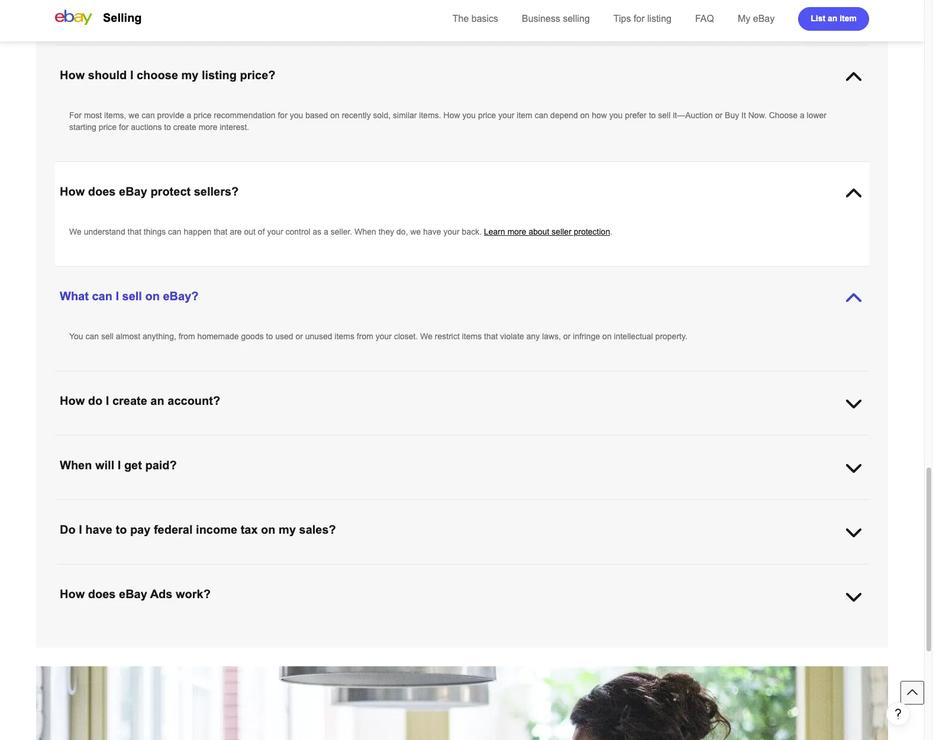 Task type: vqa. For each thing, say whether or not it's contained in the screenshot.
Stereo
no



Task type: locate. For each thing, give the bounding box(es) containing it.
$700,
[[160, 601, 181, 611]]

0 horizontal spatial my
[[181, 69, 199, 82]]

bank's
[[314, 513, 338, 523]]

1 vertical spatial owe
[[348, 589, 363, 599]]

1 vertical spatial learn
[[564, 642, 585, 652]]

from right 'boxes'
[[385, 6, 402, 15]]

tips for listing link
[[614, 14, 672, 24]]

or up amount
[[742, 566, 749, 575]]

buy left the it on the right top of page
[[725, 111, 739, 120]]

can up stand
[[107, 630, 120, 640]]

for
[[634, 14, 645, 24], [278, 111, 288, 120], [119, 123, 129, 132], [171, 449, 181, 458], [626, 566, 636, 575], [171, 589, 181, 599], [486, 589, 495, 599], [586, 589, 596, 599], [732, 589, 742, 599], [148, 601, 158, 611]]

infringe
[[573, 332, 600, 341]]

1 vertical spatial list
[[148, 437, 161, 446]]

1 horizontal spatial available
[[614, 6, 647, 15]]

that left things
[[128, 227, 141, 237]]

0 vertical spatial item
[[840, 13, 857, 23]]

global
[[600, 630, 622, 640]]

time.
[[410, 513, 428, 523]]

bank left holidays),
[[582, 501, 600, 511]]

items
[[335, 332, 354, 341], [462, 332, 482, 341], [834, 630, 853, 640], [313, 642, 333, 652]]

select
[[124, 437, 146, 446]]

create up interested
[[390, 630, 413, 640]]

matter
[[450, 642, 473, 652]]

0 horizontal spatial any
[[117, 6, 130, 15]]

1 horizontal spatial more
[[508, 227, 526, 237]]

1 horizontal spatial when
[[355, 227, 376, 237]]

1 horizontal spatial .
[[610, 227, 613, 237]]

i right 'do'
[[106, 395, 109, 408]]

for left the less
[[486, 589, 495, 599]]

my down the payouts on the bottom left of page
[[279, 524, 296, 537]]

on right listings
[[224, 642, 233, 652]]

0 horizontal spatial buyers
[[411, 642, 436, 652]]

my
[[738, 14, 751, 24]]

directly
[[344, 501, 370, 511]]

0 horizontal spatial the
[[131, 501, 143, 511]]

list inside to get started, select list an item. we'll help you create and verify your account, and set-up payment information during your first listing. have your preferred payment account details on hand and be ready to receive a call or text on your phone for verification.
[[148, 437, 161, 446]]

for most items, we can provide a price recommendation for you based on recently sold, similar items. how you price your item can depend on how you prefer to sell it—auction or buy it now. choose a lower starting price for auctions to create more interest.
[[69, 111, 827, 132]]

1 horizontal spatial any
[[365, 589, 379, 599]]

1 vertical spatial tax
[[839, 566, 850, 575]]

1 horizontal spatial supplies
[[567, 6, 597, 15]]

1 bank from the left
[[400, 501, 418, 511]]

packaging
[[133, 6, 170, 15], [767, 6, 805, 15]]

1 horizontal spatial the
[[805, 566, 820, 575]]

can inside the ebay ads can help you build your business on ebay with effective advertising tools that create a meaningful connection between you and ebay's global community of passionate buyers - and help you sell your items faster. stand out among billions of listings on ebay by putting your items in front of interested buyers no matter the size of your budget.
[[107, 630, 120, 640]]

or right home at the left top of the page
[[321, 6, 328, 15]]

stand
[[94, 642, 116, 652]]

0 vertical spatial the
[[453, 14, 469, 24]]

payment up 3
[[174, 501, 206, 511]]

that
[[128, 227, 141, 237], [214, 227, 228, 237], [484, 332, 498, 341], [301, 566, 315, 575], [272, 578, 286, 587], [635, 578, 649, 587], [124, 589, 137, 599], [183, 601, 197, 611], [374, 630, 388, 640]]

0 vertical spatial learn
[[484, 227, 505, 237]]

homemade
[[197, 332, 239, 341]]

for right it.
[[607, 589, 620, 599]]

0 vertical spatial when
[[355, 227, 376, 237]]

to right subject in the left bottom of the page
[[373, 601, 380, 611]]

i right do
[[79, 524, 82, 537]]

for down item.
[[171, 449, 181, 458]]

2 vertical spatial out
[[118, 642, 130, 652]]

2 horizontal spatial receive
[[828, 437, 855, 446]]

1 vertical spatial does
[[88, 588, 116, 601]]

any right "use"
[[117, 6, 130, 15]]

0 horizontal spatial we
[[89, 501, 100, 511]]

on left hand
[[736, 437, 745, 446]]

ads inside the ebay ads can help you build your business on ebay with effective advertising tools that create a meaningful connection between you and ebay's global community of passionate buyers - and help you sell your items faster. stand out among billions of listings on ebay by putting your items in front of interested buyers no matter the size of your budget.
[[90, 630, 104, 640]]

owe down who
[[673, 578, 688, 587]]

and left then
[[807, 589, 821, 599]]

from left closet.
[[357, 332, 373, 341]]

is
[[792, 501, 798, 511]]

1 horizontal spatial from
[[357, 332, 373, 341]]

receive inside to get started, select list an item. we'll help you create and verify your account, and set-up payment information during your first listing. have your preferred payment account details on hand and be ready to receive a call or text on your phone for verification.
[[828, 437, 855, 446]]

preferred
[[608, 437, 642, 446]]

bank up time.
[[400, 501, 418, 511]]

account
[[678, 437, 707, 446]]

1 packaging from the left
[[133, 6, 170, 15]]

help, opens dialogs image
[[892, 709, 904, 721]]

more left the about
[[508, 227, 526, 237]]

1 horizontal spatial my
[[279, 524, 296, 537]]

help right we'll
[[215, 437, 231, 446]]

does for how does ebay protect sellers?
[[88, 185, 116, 198]]

any down however,
[[365, 589, 379, 599]]

0 vertical spatial we
[[129, 111, 139, 120]]

a left meaningful
[[415, 630, 420, 640]]

for inside for most items, we can provide a price recommendation for you based on recently sold, similar items. how you price your item can depend on how you prefer to sell it—auction or buy it now. choose a lower starting price for auctions to create more interest.
[[69, 111, 82, 120]]

1 horizontal spatial we
[[420, 332, 433, 341]]

a right once
[[758, 501, 762, 511]]

1 vertical spatial sold
[[69, 601, 84, 611]]

1 vertical spatial get
[[80, 437, 92, 446]]

i for choose
[[130, 69, 133, 82]]

0 horizontal spatial supplies
[[173, 6, 203, 15]]

available left purchase.
[[614, 6, 647, 15]]

does
[[88, 185, 116, 198], [88, 588, 116, 601]]

listing left price?
[[202, 69, 237, 82]]

any left laws,
[[527, 332, 540, 341]]

you
[[69, 6, 83, 15], [69, 332, 83, 341]]

1 horizontal spatial buy
[[725, 111, 739, 120]]

0 vertical spatial buy
[[697, 6, 711, 15]]

it
[[742, 111, 746, 120]]

how left 'do'
[[60, 395, 85, 408]]

that down the businesses
[[272, 578, 286, 587]]

how for how does ebay ads work?
[[60, 588, 85, 601]]

business inside the ebay ads can help you build your business on ebay with effective advertising tools that create a meaningful connection between you and ebay's global community of passionate buyers - and help you sell your items faster. stand out among billions of listings on ebay by putting your items in front of interested buyers no matter the size of your budget.
[[194, 630, 227, 640]]

create inside for most items, we can provide a price recommendation for you based on recently sold, similar items. how you price your item can depend on how you prefer to sell it—auction or buy it now. choose a lower starting price for auctions to create more interest.
[[173, 123, 196, 132]]

sales?
[[299, 524, 336, 537]]

0 vertical spatial goods
[[241, 332, 264, 341]]

learn
[[484, 227, 505, 237], [564, 642, 585, 652]]

to left pay
[[116, 524, 127, 537]]

1 vertical spatial the
[[805, 566, 820, 575]]

for inside to get started, select list an item. we'll help you create and verify your account, and set-up payment information during your first listing. have your preferred payment account details on hand and be ready to receive a call or text on your phone for verification.
[[171, 449, 181, 458]]

what can i sell on ebay?
[[60, 290, 199, 303]]

i for sell
[[116, 290, 119, 303]]

goods down 'requirement'
[[99, 589, 121, 599]]

2 vertical spatial have
[[85, 524, 112, 537]]

selling
[[103, 11, 142, 24]]

price right the provide
[[194, 111, 212, 120]]

basics
[[472, 14, 498, 24]]

1 horizontal spatial k
[[618, 566, 624, 575]]

processing
[[367, 513, 408, 523]]

are right happen on the top left of the page
[[230, 227, 242, 237]]

create down the provide
[[173, 123, 196, 132]]

do
[[88, 395, 103, 408]]

1 supplies from the left
[[173, 6, 203, 15]]

added
[[463, 6, 486, 15]]

business up listings
[[194, 630, 227, 640]]

0 vertical spatial out
[[244, 227, 256, 237]]

buy right purchase.
[[697, 6, 711, 15]]

your left back.
[[444, 227, 460, 237]]

2 branded from the left
[[734, 6, 765, 15]]

considered
[[225, 589, 266, 599]]

that left violate
[[484, 332, 498, 341]]

choose
[[769, 111, 798, 120]]

create inside to get started, select list an item. we'll help you create and verify your account, and set-up payment information during your first listing. have your preferred payment account details on hand and be ready to receive a call or text on your phone for verification.
[[249, 437, 272, 446]]

interest.
[[220, 123, 249, 132]]

have right the do,
[[423, 227, 441, 237]]

help inside to get started, select list an item. we'll help you create and verify your account, and set-up payment information during your first listing. have your preferred payment account details on hand and be ready to receive a call or text on your phone for verification.
[[215, 437, 231, 446]]

0 horizontal spatial item
[[517, 111, 533, 120]]

2 horizontal spatial the
[[724, 578, 735, 587]]

0 horizontal spatial within
[[150, 513, 171, 523]]

your left first
[[508, 437, 525, 446]]

form
[[575, 566, 595, 575]]

1 horizontal spatial we
[[129, 111, 139, 120]]

should
[[88, 69, 127, 82]]

2 horizontal spatial for
[[607, 589, 620, 599]]

1 vertical spatial k
[[525, 578, 530, 587]]

to inside to get started, select list an item. we'll help you create and verify your account, and set-up payment information during your first listing. have your preferred payment account details on hand and be ready to receive a call or text on your phone for verification.
[[819, 437, 826, 446]]

ebay
[[513, 6, 532, 15], [713, 6, 732, 15], [753, 14, 775, 24], [119, 185, 147, 198], [119, 588, 147, 601], [105, 601, 124, 611], [69, 630, 88, 640], [241, 630, 259, 640], [236, 642, 254, 652]]

details
[[710, 437, 734, 446]]

closet.
[[394, 332, 418, 341]]

of left listings
[[187, 642, 194, 652]]

2 horizontal spatial have
[[423, 227, 441, 237]]

1 vertical spatial item
[[517, 111, 533, 120]]

0 horizontal spatial all
[[247, 566, 255, 575]]

0 horizontal spatial we
[[69, 227, 82, 237]]

for right "tips"
[[634, 14, 645, 24]]

0 vertical spatial within
[[640, 501, 661, 511]]

1 branded from the left
[[534, 6, 565, 15]]

buy
[[697, 6, 711, 15], [725, 111, 739, 120]]

confirm
[[102, 501, 129, 511]]

0 horizontal spatial out
[[118, 642, 130, 652]]

that inside the ebay ads can help you build your business on ebay with effective advertising tools that create a meaningful connection between you and ebay's global community of passionate buyers - and help you sell your items faster. stand out among billions of listings on ebay by putting your items in front of interested buyers no matter the size of your budget.
[[374, 630, 388, 640]]

1 horizontal spatial within
[[640, 501, 661, 511]]

including
[[389, 566, 422, 575]]

more inside starting on jan 1, 2022, irs regulations require all businesses that process payments, including online marketplaces like ebay, to issue a form 1099-k for all sellers who receive $600 or more in sales. the new tax reporting requirement may impact your 2022 tax return that you may file in 2023. however, just because you receive a 1099-k doesn't automatically mean that you'll owe taxes on the amount reported on your 1099- k. only goods that are sold for a profit are considered taxable, so you won't owe any taxes on something you sell for less than what you paid for it. for example, if you bought a bike for $1,000 last year, and then sold it on ebay today for $700, that $700 you made would generally not be subject to income tax. check out our
[[752, 566, 771, 575]]

1 horizontal spatial listing
[[647, 14, 672, 24]]

bank
[[400, 501, 418, 511], [582, 501, 600, 511]]

on left how
[[580, 111, 590, 120]]

subject
[[344, 601, 370, 611]]

account, inside after we confirm the buyer's payment has been received, payouts are sent directly to your bank account, monday through friday (excluding bank holidays), within two business days. once a payout is initiated, funds are typically available within 1-3 business days depending on your bank's normal processing time.
[[420, 501, 452, 511]]

your left depend
[[498, 111, 515, 120]]

ads
[[150, 588, 172, 601], [90, 630, 104, 640]]

out
[[244, 227, 256, 237], [452, 601, 464, 611], [118, 642, 130, 652]]

does for how does ebay ads work?
[[88, 588, 116, 601]]

do i have to pay federal income tax on my sales?
[[60, 524, 336, 537]]

ebay up by
[[241, 630, 259, 640]]

days.
[[713, 501, 733, 511]]

out left control
[[244, 227, 256, 237]]

payout
[[764, 501, 789, 511]]

more
[[199, 123, 218, 132], [508, 227, 526, 237], [752, 566, 771, 575]]

1 vertical spatial taxes
[[381, 589, 401, 599]]

the basics link
[[453, 14, 498, 24]]

how should i choose my listing price?
[[60, 69, 275, 82]]

you right if
[[664, 589, 678, 599]]

1 does from the top
[[88, 185, 116, 198]]

a right the provide
[[187, 111, 191, 120]]

or right call
[[91, 449, 98, 458]]

you for you can use any packaging supplies you may already have at home or get free boxes from carriers. for an added touch, ebay branded supplies are available to purchase. buy ebay branded packaging .
[[69, 6, 83, 15]]

you left based
[[290, 111, 303, 120]]

you left already
[[205, 6, 219, 15]]

get inside to get started, select list an item. we'll help you create and verify your account, and set-up payment information during your first listing. have your preferred payment account details on hand and be ready to receive a call or text on your phone for verification.
[[80, 437, 92, 446]]

how
[[592, 111, 607, 120]]

have left at
[[268, 6, 286, 15]]

1 horizontal spatial account,
[[420, 501, 452, 511]]

unused
[[305, 332, 332, 341]]

0 horizontal spatial bank
[[400, 501, 418, 511]]

1 you from the top
[[69, 6, 83, 15]]

does up understand
[[88, 185, 116, 198]]

learn right back.
[[484, 227, 505, 237]]

you can use any packaging supplies you may already have at home or get free boxes from carriers. for an added touch, ebay branded supplies are available to purchase. buy ebay branded packaging .
[[69, 6, 807, 15]]

tools
[[354, 630, 372, 640]]

i right will
[[118, 459, 121, 472]]

1 horizontal spatial payment
[[406, 437, 438, 446]]

to inside after we confirm the buyer's payment has been received, payouts are sent directly to your bank account, monday through friday (excluding bank holidays), within two business days. once a payout is initiated, funds are typically available within 1-3 business days depending on your bank's normal processing time.
[[372, 501, 379, 511]]

an inside list an item link
[[828, 13, 838, 23]]

0 vertical spatial ads
[[150, 588, 172, 601]]

help right - on the right of page
[[767, 630, 782, 640]]

price
[[194, 111, 212, 120], [478, 111, 496, 120], [99, 123, 117, 132]]

who
[[675, 566, 690, 575]]

understand
[[84, 227, 125, 237]]

when left they
[[355, 227, 376, 237]]

or left the it on the right top of page
[[715, 111, 723, 120]]

2 vertical spatial in
[[335, 642, 342, 652]]

0 vertical spatial have
[[268, 6, 286, 15]]

may down irs
[[151, 578, 166, 587]]

packaging right my
[[767, 6, 805, 15]]

businesses
[[257, 566, 299, 575]]

get up call
[[80, 437, 92, 446]]

the inside the ebay ads can help you build your business on ebay with effective advertising tools that create a meaningful connection between you and ebay's global community of passionate buyers - and help you sell your items faster. stand out among billions of listings on ebay by putting your items in front of interested buyers no matter the size of your budget.
[[475, 642, 487, 652]]

1 vertical spatial buy
[[725, 111, 739, 120]]

0 horizontal spatial help
[[122, 630, 138, 640]]

within down the buyer's
[[150, 513, 171, 523]]

a
[[187, 111, 191, 120], [800, 111, 805, 120], [324, 227, 328, 237], [69, 449, 74, 458], [758, 501, 762, 511], [568, 566, 573, 575], [497, 578, 501, 587], [183, 589, 188, 599], [708, 589, 712, 599], [415, 630, 420, 640]]

items right restrict
[[462, 332, 482, 341]]

0 horizontal spatial for
[[69, 111, 82, 120]]

taxes up bought
[[690, 578, 710, 587]]

listing
[[647, 14, 672, 24], [202, 69, 237, 82]]

help up the among
[[122, 630, 138, 640]]

0 horizontal spatial goods
[[99, 589, 121, 599]]

i for create
[[106, 395, 109, 408]]

you up our
[[455, 589, 469, 599]]

made
[[236, 601, 257, 611]]

sell up almost
[[122, 290, 142, 303]]

happen
[[184, 227, 211, 237]]

reported
[[767, 578, 798, 587]]

$600
[[721, 566, 740, 575]]

when will i get paid?
[[60, 459, 177, 472]]

a left call
[[69, 449, 74, 458]]

you can sell almost anything, from homemade goods to used or unused items from your closet. we restrict items that violate any laws, or infringe on intellectual property.
[[69, 332, 688, 341]]

1 vertical spatial goods
[[99, 589, 121, 599]]

build
[[156, 630, 173, 640]]

taxes
[[690, 578, 710, 587], [381, 589, 401, 599]]

2 you from the top
[[69, 332, 83, 341]]

0 vertical spatial account,
[[331, 437, 362, 446]]

1 horizontal spatial income
[[382, 601, 409, 611]]

income inside starting on jan 1, 2022, irs regulations require all businesses that process payments, including online marketplaces like ebay, to issue a form 1099-k for all sellers who receive $600 or more in sales. the new tax reporting requirement may impact your 2022 tax return that you may file in 2023. however, just because you receive a 1099-k doesn't automatically mean that you'll owe taxes on the amount reported on your 1099- k. only goods that are sold for a profit are considered taxable, so you won't owe any taxes on something you sell for less than what you paid for it. for example, if you bought a bike for $1,000 last year, and then sold it on ebay today for $700, that $700 you made would generally not be subject to income tax. check out our
[[382, 601, 409, 611]]

recently
[[342, 111, 371, 120]]

most
[[84, 111, 102, 120]]

use
[[101, 6, 115, 15]]

1 horizontal spatial item
[[840, 13, 857, 23]]

funds
[[833, 501, 853, 511]]

2 vertical spatial business
[[194, 630, 227, 640]]

2 vertical spatial .
[[606, 642, 609, 652]]

1 vertical spatial any
[[527, 332, 540, 341]]

1 horizontal spatial bank
[[582, 501, 600, 511]]

0 vertical spatial income
[[196, 524, 237, 537]]

a left form
[[568, 566, 573, 575]]

effective
[[279, 630, 310, 640]]

taxes down however,
[[381, 589, 401, 599]]

carriers.
[[404, 6, 434, 15]]

ebay inside starting on jan 1, 2022, irs regulations require all businesses that process payments, including online marketplaces like ebay, to issue a form 1099-k for all sellers who receive $600 or more in sales. the new tax reporting requirement may impact your 2022 tax return that you may file in 2023. however, just because you receive a 1099-k doesn't automatically mean that you'll owe taxes on the amount reported on your 1099- k. only goods that are sold for a profit are considered taxable, so you won't owe any taxes on something you sell for less than what you paid for it. for example, if you bought a bike for $1,000 last year, and then sold it on ebay today for $700, that $700 you made would generally not be subject to income tax. check out our
[[105, 601, 124, 611]]

0 horizontal spatial ads
[[90, 630, 104, 640]]

we left understand
[[69, 227, 82, 237]]

0 vertical spatial taxes
[[690, 578, 710, 587]]

0 horizontal spatial be
[[333, 601, 342, 611]]

0 vertical spatial owe
[[673, 578, 688, 587]]

1 vertical spatial the
[[724, 578, 735, 587]]

a inside after we confirm the buyer's payment has been received, payouts are sent directly to your bank account, monday through friday (excluding bank holidays), within two business days. once a payout is initiated, funds are typically available within 1-3 business days depending on your bank's normal processing time.
[[758, 501, 762, 511]]

or inside to get started, select list an item. we'll help you create and verify your account, and set-up payment information during your first listing. have your preferred payment account details on hand and be ready to receive a call or text on your phone for verification.
[[91, 449, 98, 458]]

are up bank's at the left
[[312, 501, 324, 511]]

1 horizontal spatial be
[[784, 437, 794, 446]]

at
[[289, 6, 296, 15]]

2 vertical spatial any
[[365, 589, 379, 599]]

you
[[205, 6, 219, 15], [290, 111, 303, 120], [463, 111, 476, 120], [609, 111, 623, 120], [233, 437, 246, 446], [288, 578, 301, 587], [452, 578, 465, 587], [311, 589, 324, 599], [455, 589, 469, 599], [553, 589, 566, 599], [664, 589, 678, 599], [220, 601, 234, 611], [140, 630, 154, 640], [541, 630, 555, 640], [785, 630, 798, 640]]

items down advertising
[[313, 642, 333, 652]]

buyers left the no
[[411, 642, 436, 652]]

we
[[129, 111, 139, 120], [410, 227, 421, 237], [89, 501, 100, 511]]

or right laws,
[[563, 332, 571, 341]]

tax down depending
[[241, 524, 258, 537]]

0 vertical spatial tax
[[241, 524, 258, 537]]

your inside for most items, we can provide a price recommendation for you based on recently sold, similar items. how you price your item can depend on how you prefer to sell it—auction or buy it now. choose a lower starting price for auctions to create more interest.
[[498, 111, 515, 120]]

tax
[[241, 524, 258, 537], [839, 566, 850, 575], [235, 578, 246, 587]]

the
[[453, 14, 469, 24], [805, 566, 820, 575]]

receive right ready
[[828, 437, 855, 446]]

we up typically
[[89, 501, 100, 511]]

all up return
[[247, 566, 255, 575]]

a inside the ebay ads can help you build your business on ebay with effective advertising tools that create a meaningful connection between you and ebay's global community of passionate buyers - and help you sell your items faster. stand out among billions of listings on ebay by putting your items in front of interested buyers no matter the size of your budget.
[[415, 630, 420, 640]]

to up doesn't
[[537, 566, 544, 575]]

0 horizontal spatial the
[[453, 14, 469, 24]]

0 vertical spatial more
[[199, 123, 218, 132]]

we'll
[[195, 437, 213, 446]]

available up pay
[[115, 513, 148, 523]]

2 does from the top
[[88, 588, 116, 601]]



Task type: describe. For each thing, give the bounding box(es) containing it.
2 all from the left
[[638, 566, 646, 575]]

on up the year,
[[801, 578, 810, 587]]

on up when will i get paid? on the left bottom
[[116, 449, 125, 458]]

monday
[[454, 501, 483, 511]]

your up profit
[[195, 578, 212, 587]]

3
[[181, 513, 186, 523]]

profit
[[190, 589, 209, 599]]

home
[[298, 6, 319, 15]]

can up auctions
[[142, 111, 155, 120]]

0 horizontal spatial listing
[[202, 69, 237, 82]]

will
[[95, 459, 114, 472]]

1 vertical spatial within
[[150, 513, 171, 523]]

it—auction
[[673, 111, 713, 120]]

sell left almost
[[101, 332, 114, 341]]

a inside to get started, select list an item. we'll help you create and verify your account, and set-up payment information during your first listing. have your preferred payment account details on hand and be ready to receive a call or text on your phone for verification.
[[69, 449, 74, 458]]

a left bike
[[708, 589, 712, 599]]

items right unused
[[335, 332, 354, 341]]

and inside starting on jan 1, 2022, irs regulations require all businesses that process payments, including online marketplaces like ebay, to issue a form 1099-k for all sellers who receive $600 or more in sales. the new tax reporting requirement may impact your 2022 tax return that you may file in 2023. however, just because you receive a 1099-k doesn't automatically mean that you'll owe taxes on the amount reported on your 1099- k. only goods that are sold for a profit are considered taxable, so you won't owe any taxes on something you sell for less than what you paid for it. for example, if you bought a bike for $1,000 last year, and then sold it on ebay today for $700, that $700 you made would generally not be subject to income tax. check out our
[[807, 589, 821, 599]]

2 horizontal spatial from
[[385, 6, 402, 15]]

on right it
[[93, 601, 102, 611]]

you'll
[[651, 578, 670, 587]]

0 horizontal spatial from
[[179, 332, 195, 341]]

2 horizontal spatial any
[[527, 332, 540, 341]]

can left depend
[[535, 111, 548, 120]]

on left jan at the bottom left of the page
[[100, 566, 109, 575]]

you right so
[[311, 589, 324, 599]]

first
[[527, 437, 540, 446]]

your right have
[[590, 437, 606, 446]]

any inside starting on jan 1, 2022, irs regulations require all businesses that process payments, including online marketplaces like ebay, to issue a form 1099-k for all sellers who receive $600 or more in sales. the new tax reporting requirement may impact your 2022 tax return that you may file in 2023. however, just because you receive a 1099-k doesn't automatically mean that you'll owe taxes on the amount reported on your 1099- k. only goods that are sold for a profit are considered taxable, so you won't owe any taxes on something you sell for less than what you paid for it. for example, if you bought a bike for $1,000 last year, and then sold it on ebay today for $700, that $700 you made would generally not be subject to income tax. check out our
[[365, 589, 379, 599]]

regulations
[[176, 566, 216, 575]]

on down made
[[229, 630, 238, 640]]

list an item
[[811, 13, 857, 23]]

on right "infringe"
[[603, 332, 612, 341]]

you up so
[[288, 578, 301, 587]]

sell inside starting on jan 1, 2022, irs regulations require all businesses that process payments, including online marketplaces like ebay, to issue a form 1099-k for all sellers who receive $600 or more in sales. the new tax reporting requirement may impact your 2022 tax return that you may file in 2023. however, just because you receive a 1099-k doesn't automatically mean that you'll owe taxes on the amount reported on your 1099- k. only goods that are sold for a profit are considered taxable, so you won't owe any taxes on something you sell for less than what you paid for it. for example, if you bought a bike for $1,000 last year, and then sold it on ebay today for $700, that $700 you made would generally not be subject to income tax. check out our
[[471, 589, 483, 599]]

you for you can sell almost anything, from homemade goods to used or unused items from your closet. we restrict items that violate any laws, or infringe on intellectual property.
[[69, 332, 83, 341]]

now.
[[749, 111, 767, 120]]

not
[[319, 601, 330, 611]]

example,
[[622, 589, 656, 599]]

2 horizontal spatial payment
[[644, 437, 676, 446]]

ebay's
[[573, 630, 598, 640]]

touch,
[[488, 6, 511, 15]]

ebay ads can help you build your business on ebay with effective advertising tools that create a meaningful connection between you and ebay's global community of passionate buyers - and help you sell your items faster. stand out among billions of listings on ebay by putting your items in front of interested buyers no matter the size of your budget.
[[69, 630, 853, 652]]

2 horizontal spatial may
[[304, 578, 319, 587]]

that down profit
[[183, 601, 197, 611]]

set-
[[380, 437, 394, 446]]

can left "use"
[[86, 6, 99, 15]]

what
[[533, 589, 551, 599]]

1 horizontal spatial receive
[[692, 566, 719, 575]]

for inside starting on jan 1, 2022, irs regulations require all businesses that process payments, including online marketplaces like ebay, to issue a form 1099-k for all sellers who receive $600 or more in sales. the new tax reporting requirement may impact your 2022 tax return that you may file in 2023. however, just because you receive a 1099-k doesn't automatically mean that you'll owe taxes on the amount reported on your 1099- k. only goods that are sold for a profit are considered taxable, so you won't owe any taxes on something you sell for less than what you paid for it. for example, if you bought a bike for $1,000 last year, and then sold it on ebay today for $700, that $700 you made would generally not be subject to income tax. check out our
[[607, 589, 620, 599]]

2 horizontal spatial 1099-
[[831, 578, 852, 587]]

you up budget.
[[541, 630, 555, 640]]

or right used
[[296, 332, 303, 341]]

restrict
[[435, 332, 460, 341]]

-
[[746, 630, 748, 640]]

a right the as
[[324, 227, 328, 237]]

2 horizontal spatial help
[[767, 630, 782, 640]]

check
[[427, 601, 450, 611]]

0 horizontal spatial receive
[[468, 578, 494, 587]]

for right bike
[[732, 589, 742, 599]]

and left set-
[[364, 437, 378, 446]]

in inside the ebay ads can help you build your business on ebay with effective advertising tools that create a meaningful connection between you and ebay's global community of passionate buyers - and help you sell your items faster. stand out among billions of listings on ebay by putting your items in front of interested buyers no matter the size of your budget.
[[335, 642, 342, 652]]

on inside after we confirm the buyer's payment has been received, payouts are sent directly to your bank account, monday through friday (excluding bank holidays), within two business days. once a payout is initiated, funds are typically available within 1-3 business days depending on your bank's normal processing time.
[[284, 513, 293, 523]]

are up today
[[140, 589, 152, 599]]

for down items,
[[119, 123, 129, 132]]

create inside the ebay ads can help you build your business on ebay with effective advertising tools that create a meaningful connection between you and ebay's global community of passionate buyers - and help you sell your items faster. stand out among billions of listings on ebay by putting your items in front of interested buyers no matter the size of your budget.
[[390, 630, 413, 640]]

on right based
[[330, 111, 340, 120]]

how for how do i create an account?
[[60, 395, 85, 408]]

process
[[317, 566, 346, 575]]

1 horizontal spatial may
[[221, 6, 237, 15]]

sent
[[326, 501, 342, 511]]

almost
[[116, 332, 140, 341]]

0 horizontal spatial income
[[196, 524, 237, 537]]

of right size
[[506, 642, 513, 652]]

0 vertical spatial business
[[678, 501, 711, 511]]

a down impact at the left bottom of page
[[183, 589, 188, 599]]

your down new
[[812, 578, 828, 587]]

0 horizontal spatial price
[[99, 123, 117, 132]]

account?
[[168, 395, 220, 408]]

1,
[[127, 566, 134, 575]]

your down the between
[[516, 642, 532, 652]]

ebay right the touch,
[[513, 6, 532, 15]]

sell inside for most items, we can provide a price recommendation for you based on recently sold, similar items. how you price your item can depend on how you prefer to sell it—auction or buy it now. choose a lower starting price for auctions to create more interest.
[[658, 111, 671, 120]]

out inside starting on jan 1, 2022, irs regulations require all businesses that process payments, including online marketplaces like ebay, to issue a form 1099-k for all sellers who receive $600 or more in sales. the new tax reporting requirement may impact your 2022 tax return that you may file in 2023. however, just because you receive a 1099-k doesn't automatically mean that you'll owe taxes on the amount reported on your 1099- k. only goods that are sold for a profit are considered taxable, so you won't owe any taxes on something you sell for less than what you paid for it. for example, if you bought a bike for $1,000 last year, and then sold it on ebay today for $700, that $700 you made would generally not be subject to income tax. check out our
[[452, 601, 464, 611]]

are down after
[[69, 513, 81, 523]]

you right the items.
[[463, 111, 476, 120]]

it
[[87, 601, 91, 611]]

1 horizontal spatial price
[[194, 111, 212, 120]]

tax.
[[411, 601, 424, 611]]

0 vertical spatial list
[[811, 13, 826, 23]]

more inside for most items, we can provide a price recommendation for you based on recently sold, similar items. how you price your item can depend on how you prefer to sell it—auction or buy it now. choose a lower starting price for auctions to create more interest.
[[199, 123, 218, 132]]

0 horizontal spatial buy
[[697, 6, 711, 15]]

and up budget.
[[557, 630, 571, 640]]

you up the among
[[140, 630, 154, 640]]

2 supplies from the left
[[567, 6, 597, 15]]

for left it.
[[586, 589, 596, 599]]

you inside to get started, select list an item. we'll help you create and verify your account, and set-up payment information during your first listing. have your preferred payment account details on hand and be ready to receive a call or text on your phone for verification.
[[233, 437, 246, 446]]

2 packaging from the left
[[767, 6, 805, 15]]

depend
[[550, 111, 578, 120]]

with
[[262, 630, 277, 640]]

0 horizontal spatial 1099-
[[504, 578, 525, 587]]

received,
[[244, 501, 278, 511]]

you down marketplaces
[[452, 578, 465, 587]]

0 horizontal spatial sold
[[69, 601, 84, 611]]

1 horizontal spatial for
[[436, 6, 449, 15]]

to left purchase.
[[649, 6, 656, 15]]

0 vertical spatial in
[[773, 566, 779, 575]]

among
[[132, 642, 157, 652]]

account, inside to get started, select list an item. we'll help you create and verify your account, and set-up payment information during your first listing. have your preferred payment account details on hand and be ready to receive a call or text on your phone for verification.
[[331, 437, 362, 446]]

sold,
[[373, 111, 391, 120]]

buy ebay branded packaging link
[[697, 6, 805, 15]]

ebay?
[[163, 290, 199, 303]]

ebay left by
[[236, 642, 254, 652]]

1 horizontal spatial sold
[[154, 589, 169, 599]]

sell inside the ebay ads can help you build your business on ebay with effective advertising tools that create a meaningful connection between you and ebay's global community of passionate buyers - and help you sell your items faster. stand out among billions of listings on ebay by putting your items in front of interested buyers no matter the size of your budget.
[[800, 630, 813, 640]]

meaningful
[[422, 630, 463, 640]]

bought
[[680, 589, 705, 599]]

for left based
[[278, 111, 288, 120]]

you left paid
[[553, 589, 566, 599]]

irs
[[160, 566, 173, 575]]

or inside for most items, we can provide a price recommendation for you based on recently sold, similar items. how you price your item can depend on how you prefer to sell it—auction or buy it now. choose a lower starting price for auctions to create more interest.
[[715, 111, 723, 120]]

1 horizontal spatial 1099-
[[597, 566, 618, 575]]

0 horizontal spatial learn
[[484, 227, 505, 237]]

for right today
[[148, 601, 158, 611]]

of right community
[[667, 630, 674, 640]]

0 vertical spatial k
[[618, 566, 624, 575]]

your down select
[[128, 449, 144, 458]]

less
[[498, 589, 512, 599]]

and right - on the right of page
[[751, 630, 764, 640]]

we inside for most items, we can provide a price recommendation for you based on recently sold, similar items. how you price your item can depend on how you prefer to sell it—auction or buy it now. choose a lower starting price for auctions to create more interest.
[[129, 111, 139, 120]]

2022,
[[136, 566, 157, 575]]

payment inside after we confirm the buyer's payment has been received, payouts are sent directly to your bank account, monday through friday (excluding bank holidays), within two business days. once a payout is initiated, funds are typically available within 1-3 business days depending on your bank's normal processing time.
[[174, 501, 206, 511]]

your down the payouts on the bottom left of page
[[295, 513, 312, 523]]

you right $700
[[220, 601, 234, 611]]

a up the less
[[497, 578, 501, 587]]

tips
[[614, 14, 631, 24]]

year,
[[787, 589, 805, 599]]

buy inside for most items, we can provide a price recommendation for you based on recently sold, similar items. how you price your item can depend on how you prefer to sell it—auction or buy it now. choose a lower starting price for auctions to create more interest.
[[725, 111, 739, 120]]

phone
[[146, 449, 169, 458]]

holidays),
[[602, 501, 637, 511]]

pay
[[130, 524, 151, 537]]

used
[[275, 332, 293, 341]]

1 horizontal spatial ads
[[150, 588, 172, 601]]

things
[[144, 227, 166, 237]]

how for how should i choose my listing price?
[[60, 69, 85, 82]]

back.
[[462, 227, 482, 237]]

verification.
[[183, 449, 225, 458]]

the inside starting on jan 1, 2022, irs regulations require all businesses that process payments, including online marketplaces like ebay, to issue a form 1099-k for all sellers who receive $600 or more in sales. the new tax reporting requirement may impact your 2022 tax return that you may file in 2023. however, just because you receive a 1099-k doesn't automatically mean that you'll owe taxes on the amount reported on your 1099- k. only goods that are sold for a profit are considered taxable, so you won't owe any taxes on something you sell for less than what you paid for it. for example, if you bought a bike for $1,000 last year, and then sold it on ebay today for $700, that $700 you made would generally not be subject to income tax. check out our
[[724, 578, 735, 587]]

1 vertical spatial my
[[279, 524, 296, 537]]

online
[[424, 566, 446, 575]]

your up processing in the left bottom of the page
[[382, 501, 398, 511]]

item inside list an item link
[[840, 13, 857, 23]]

they
[[379, 227, 394, 237]]

2023.
[[343, 578, 364, 587]]

1 horizontal spatial out
[[244, 227, 256, 237]]

starting on jan 1, 2022, irs regulations require all businesses that process payments, including online marketplaces like ebay, to issue a form 1099-k for all sellers who receive $600 or more in sales. the new tax reporting requirement may impact your 2022 tax return that you may file in 2023. however, just because you receive a 1099-k doesn't automatically mean that you'll owe taxes on the amount reported on your 1099- k. only goods that are sold for a profit are considered taxable, so you won't owe any taxes on something you sell for less than what you paid for it. for example, if you bought a bike for $1,000 last year, and then sold it on ebay today for $700, that $700 you made would generally not be subject to income tax. check out our
[[69, 566, 852, 611]]

advertising
[[312, 630, 352, 640]]

1 vertical spatial more
[[508, 227, 526, 237]]

1 horizontal spatial get
[[124, 459, 142, 472]]

goods inside starting on jan 1, 2022, irs regulations require all businesses that process payments, including online marketplaces like ebay, to issue a form 1099-k for all sellers who receive $600 or more in sales. the new tax reporting requirement may impact your 2022 tax return that you may file in 2023. however, just because you receive a 1099-k doesn't automatically mean that you'll owe taxes on the amount reported on your 1099- k. only goods that are sold for a profit are considered taxable, so you won't owe any taxes on something you sell for less than what you paid for it. for example, if you bought a bike for $1,000 last year, and then sold it on ebay today for $700, that $700 you made would generally not be subject to income tax. check out our
[[99, 589, 121, 599]]

a left lower
[[800, 111, 805, 120]]

reporting
[[69, 578, 102, 587]]

items,
[[104, 111, 126, 120]]

paid?
[[145, 459, 177, 472]]

our
[[466, 601, 478, 611]]

how inside for most items, we can provide a price recommendation for you based on recently sold, similar items. how you price your item can depend on how you prefer to sell it—auction or buy it now. choose a lower starting price for auctions to create more interest.
[[444, 111, 460, 120]]

0 vertical spatial get
[[331, 6, 342, 15]]

intellectual
[[614, 332, 653, 341]]

how for how does ebay protect sellers?
[[60, 185, 85, 198]]

$1,000
[[744, 589, 769, 599]]

your up billions
[[176, 630, 192, 640]]

we inside after we confirm the buyer's payment has been received, payouts are sent directly to your bank account, monday through friday (excluding bank holidays), within two business days. once a payout is initiated, funds are typically available within 1-3 business days depending on your bank's normal processing time.
[[89, 501, 100, 511]]

that up example,
[[635, 578, 649, 587]]

0 horizontal spatial owe
[[348, 589, 363, 599]]

to down the provide
[[164, 123, 171, 132]]

protection
[[574, 227, 610, 237]]

0 horizontal spatial k
[[525, 578, 530, 587]]

2 horizontal spatial price
[[478, 111, 496, 120]]

to right prefer
[[649, 111, 656, 120]]

lower
[[807, 111, 827, 120]]

as
[[313, 227, 322, 237]]

the inside after we confirm the buyer's payment has been received, payouts are sent directly to your bank account, monday through friday (excluding bank holidays), within two business days. once a payout is initiated, funds are typically available within 1-3 business days depending on your bank's normal processing time.
[[131, 501, 143, 511]]

call
[[76, 449, 89, 458]]

1 vertical spatial we
[[410, 227, 421, 237]]

1 horizontal spatial owe
[[673, 578, 688, 587]]

passionate
[[676, 630, 716, 640]]

0 horizontal spatial taxes
[[381, 589, 401, 599]]

and right hand
[[768, 437, 782, 446]]

my ebay link
[[738, 14, 775, 24]]

been
[[224, 501, 242, 511]]

amount
[[738, 578, 765, 587]]

choose
[[137, 69, 178, 82]]

payouts
[[280, 501, 309, 511]]

ebay right my
[[753, 14, 775, 24]]

learn more about seller protection link
[[484, 227, 610, 237]]

on down just
[[403, 589, 412, 599]]

budget.
[[534, 642, 562, 652]]

violate
[[500, 332, 524, 341]]

that down 'requirement'
[[124, 589, 137, 599]]

ebay up 'faster.'
[[69, 630, 88, 640]]

tips for listing
[[614, 14, 672, 24]]

friday
[[516, 501, 539, 511]]

out inside the ebay ads can help you build your business on ebay with effective advertising tools that create a meaningful connection between you and ebay's global community of passionate buyers - and help you sell your items faster. stand out among billions of listings on ebay by putting your items in front of interested buyers no matter the size of your budget.
[[118, 642, 130, 652]]

that left the process
[[301, 566, 315, 575]]

1 horizontal spatial have
[[268, 6, 286, 15]]

your left closet.
[[376, 332, 392, 341]]

0 horizontal spatial may
[[151, 578, 166, 587]]

an inside to get started, select list an item. we'll help you create and verify your account, and set-up payment information during your first listing. have your preferred payment account details on hand and be ready to receive a call or text on your phone for verification.
[[163, 437, 172, 446]]

the inside starting on jan 1, 2022, irs regulations require all businesses that process payments, including online marketplaces like ebay, to issue a form 1099-k for all sellers who receive $600 or more in sales. the new tax reporting requirement may impact your 2022 tax return that you may file in 2023. however, just because you receive a 1099-k doesn't automatically mean that you'll owe taxes on the amount reported on your 1099- k. only goods that are sold for a profit are considered taxable, so you won't owe any taxes on something you sell for less than what you paid for it. for example, if you bought a bike for $1,000 last year, and then sold it on ebay today for $700, that $700 you made would generally not be subject to income tax. check out our
[[805, 566, 820, 575]]

how does ebay ads work?
[[60, 588, 211, 601]]

your down then
[[815, 630, 831, 640]]

for up mean
[[626, 566, 636, 575]]

2 vertical spatial tax
[[235, 578, 246, 587]]

0 vertical spatial .
[[805, 6, 807, 15]]

1 horizontal spatial taxes
[[690, 578, 710, 587]]

k.
[[69, 589, 77, 599]]

1 horizontal spatial goods
[[241, 332, 264, 341]]

of down tools
[[363, 642, 370, 652]]

issue
[[547, 566, 566, 575]]

after
[[69, 501, 87, 511]]

you down the year,
[[785, 630, 798, 640]]

require
[[218, 566, 244, 575]]

be inside to get started, select list an item. we'll help you create and verify your account, and set-up payment information during your first listing. have your preferred payment account details on hand and be ready to receive a call or text on your phone for verification.
[[784, 437, 794, 446]]

putting
[[268, 642, 293, 652]]

verify
[[290, 437, 310, 446]]

on left ebay?
[[145, 290, 160, 303]]

that right happen on the top left of the page
[[214, 227, 228, 237]]

normal
[[340, 513, 365, 523]]

to left used
[[266, 332, 273, 341]]

1 vertical spatial have
[[423, 227, 441, 237]]

1 all from the left
[[247, 566, 255, 575]]

1 vertical spatial in
[[335, 578, 341, 587]]

i for get
[[118, 459, 121, 472]]

be inside starting on jan 1, 2022, irs regulations require all businesses that process payments, including online marketplaces like ebay, to issue a form 1099-k for all sellers who receive $600 or more in sales. the new tax reporting requirement may impact your 2022 tax return that you may file in 2023. however, just because you receive a 1099-k doesn't automatically mean that you'll owe taxes on the amount reported on your 1099- k. only goods that are sold for a profit are considered taxable, so you won't owe any taxes on something you sell for less than what you paid for it. for example, if you bought a bike for $1,000 last year, and then sold it on ebay today for $700, that $700 you made would generally not be subject to income tax. check out our
[[333, 601, 342, 611]]

1 horizontal spatial buyers
[[718, 630, 743, 640]]

on down depending
[[261, 524, 276, 537]]

create right 'do'
[[112, 395, 147, 408]]

you right how
[[609, 111, 623, 120]]

buyer's
[[145, 501, 172, 511]]

ebay down 'requirement'
[[119, 588, 147, 601]]

0 horizontal spatial .
[[606, 642, 609, 652]]

your down effective
[[295, 642, 311, 652]]

are down 2022
[[211, 589, 223, 599]]

1 vertical spatial when
[[60, 459, 92, 472]]

item inside for most items, we can provide a price recommendation for you based on recently sold, similar items. how you price your item can depend on how you prefer to sell it—auction or buy it now. choose a lower starting price for auctions to create more interest.
[[517, 111, 533, 120]]

ebay left my
[[713, 6, 732, 15]]

1 vertical spatial business
[[188, 513, 221, 523]]

on up bike
[[712, 578, 721, 587]]

we understand that things can happen that are out of your control as a seller. when they do, we have your back. learn more about seller protection .
[[69, 227, 613, 237]]

2 bank from the left
[[582, 501, 600, 511]]

during
[[483, 437, 506, 446]]

or inside starting on jan 1, 2022, irs regulations require all businesses that process payments, including online marketplaces like ebay, to issue a form 1099-k for all sellers who receive $600 or more in sales. the new tax reporting requirement may impact your 2022 tax return that you may file in 2023. however, just because you receive a 1099-k doesn't automatically mean that you'll owe taxes on the amount reported on your 1099- k. only goods that are sold for a profit are considered taxable, so you won't owe any taxes on something you sell for less than what you paid for it. for example, if you bought a bike for $1,000 last year, and then sold it on ebay today for $700, that $700 you made would generally not be subject to income tax. check out our
[[742, 566, 749, 575]]

ready
[[796, 437, 817, 446]]

can left almost
[[86, 332, 99, 341]]

items down then
[[834, 630, 853, 640]]

available inside after we confirm the buyer's payment has been received, payouts are sent directly to your bank account, monday through friday (excluding bank holidays), within two business days. once a payout is initiated, funds are typically available within 1-3 business days depending on your bank's normal processing time.
[[115, 513, 148, 523]]



